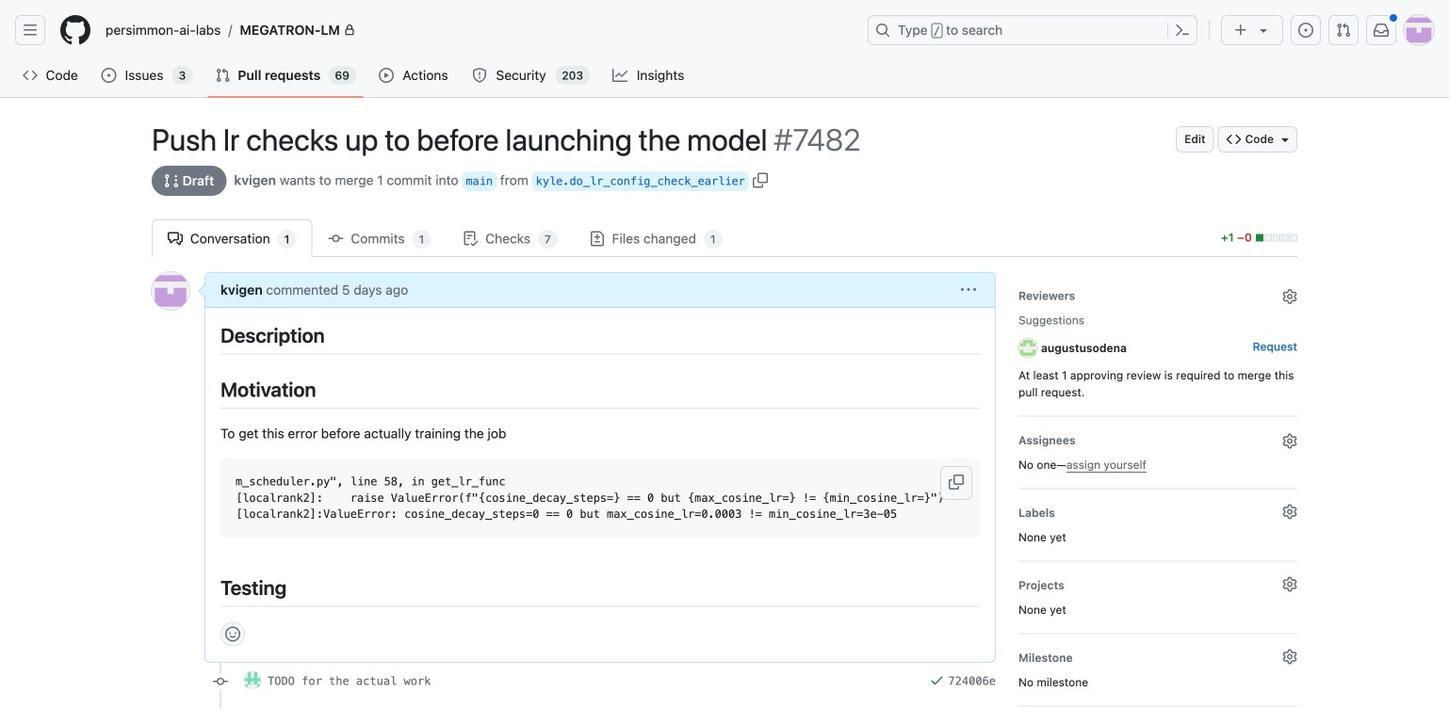 Task type: vqa. For each thing, say whether or not it's contained in the screenshot.
Select projects element
yes



Task type: locate. For each thing, give the bounding box(es) containing it.
status: draft image
[[164, 173, 179, 188]]

add or remove reactions element
[[220, 622, 245, 647]]

plus image
[[1233, 23, 1248, 38]]

copy image
[[753, 173, 768, 188]]

add or remove reactions image
[[225, 627, 240, 642]]

code image
[[1226, 132, 1242, 147]]

show options image
[[961, 283, 976, 298]]

select assignees element
[[1019, 428, 1297, 473]]

comment discussion image
[[168, 231, 183, 246]]

command palette image
[[1175, 23, 1190, 38]]

gear image
[[1282, 289, 1297, 304], [1282, 434, 1297, 449], [1282, 650, 1297, 665]]

gear image for select assignees element
[[1282, 434, 1297, 449]]

gear image inside select projects element
[[1282, 577, 1297, 592]]

select reviewers element
[[1019, 284, 1297, 401]]

git commit image
[[328, 231, 343, 246]]

1 gear image from the top
[[1282, 289, 1297, 304]]

0 horizontal spatial issue opened image
[[101, 68, 116, 83]]

list
[[98, 15, 857, 45]]

1 vertical spatial gear image
[[1282, 434, 1297, 449]]

0 vertical spatial issue opened image
[[1298, 23, 1313, 38]]

issue opened image
[[1298, 23, 1313, 38], [101, 68, 116, 83]]

git pull request image
[[1336, 23, 1351, 38]]

file diff image
[[590, 231, 605, 246]]

issue opened image for git pull request image
[[1298, 23, 1313, 38]]

2 vertical spatial gear image
[[1282, 650, 1297, 665]]

2 gear image from the top
[[1282, 577, 1297, 592]]

issue opened image right code image
[[101, 68, 116, 83]]

gear image inside select assignees element
[[1282, 434, 1297, 449]]

2 gear image from the top
[[1282, 434, 1297, 449]]

git commit image
[[213, 675, 228, 690]]

issue opened image left git pull request image
[[1298, 23, 1313, 38]]

0 vertical spatial gear image
[[1282, 504, 1297, 520]]

gear image inside select reviewers element
[[1282, 289, 1297, 304]]

gear image
[[1282, 504, 1297, 520], [1282, 577, 1297, 592]]

0 vertical spatial gear image
[[1282, 289, 1297, 304]]

1 horizontal spatial issue opened image
[[1298, 23, 1313, 38]]

shield image
[[472, 68, 487, 83]]

1 vertical spatial issue opened image
[[101, 68, 116, 83]]

@kyle adept image
[[243, 671, 262, 690]]

1 vertical spatial gear image
[[1282, 577, 1297, 592]]

1 gear image from the top
[[1282, 504, 1297, 520]]

git pull request image
[[215, 68, 230, 83]]

copy image
[[949, 475, 964, 490]]

kvigen image
[[152, 272, 189, 310]]

select projects element
[[1019, 573, 1297, 618]]



Task type: describe. For each thing, give the bounding box(es) containing it.
gear image for select reviewers element
[[1282, 289, 1297, 304]]

pull request tabs element
[[152, 220, 1212, 257]]

play image
[[379, 68, 394, 83]]

homepage image
[[60, 15, 90, 45]]

issue opened image for git pull request icon
[[101, 68, 116, 83]]

@augustusodena image
[[1019, 339, 1037, 357]]

7 / 7 checks ok image
[[929, 673, 945, 688]]

notifications image
[[1374, 23, 1389, 38]]

code image
[[23, 68, 38, 83]]

lock image
[[344, 24, 355, 36]]

triangle down image
[[1256, 23, 1271, 38]]

3 gear image from the top
[[1282, 650, 1297, 665]]

checklist image
[[463, 231, 478, 246]]

graph image
[[613, 68, 628, 83]]

triangle down image
[[1278, 132, 1293, 147]]



